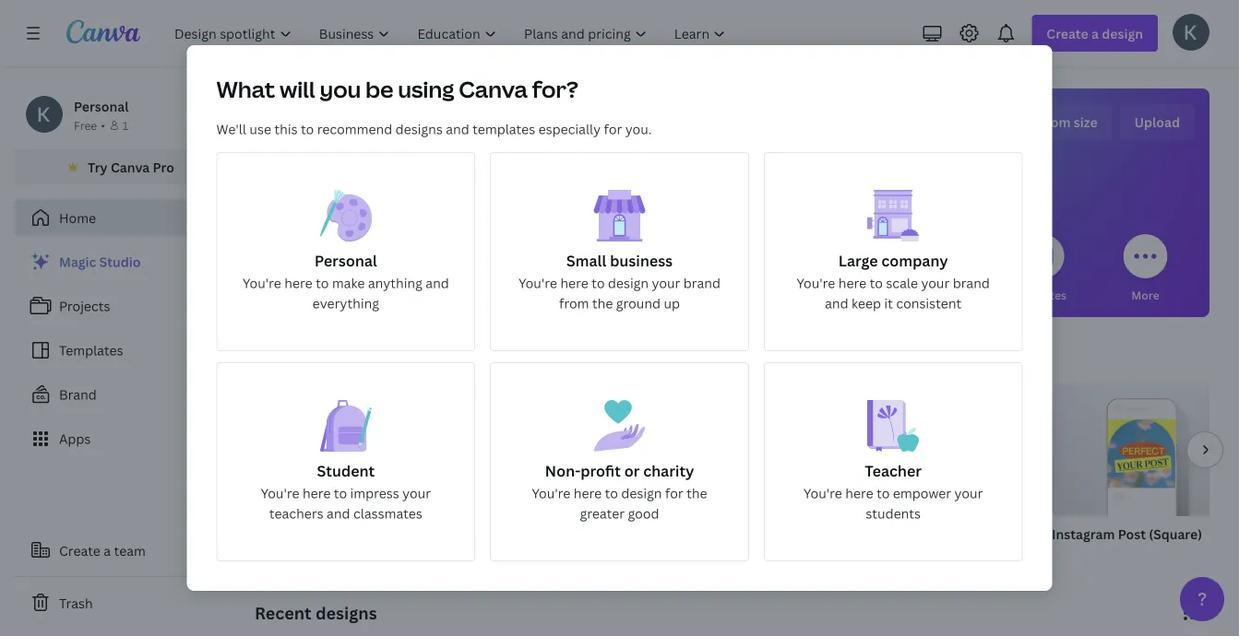 Task type: describe. For each thing, give the bounding box(es) containing it.
presentation (16:9)
[[653, 526, 773, 543]]

everything
[[313, 295, 379, 312]]

new
[[197, 256, 220, 268]]

apps
[[59, 431, 91, 448]]

for inside non-profit or charity you're here to design for the greater good
[[665, 485, 684, 503]]

team
[[114, 542, 146, 560]]

will for what will you
[[615, 110, 663, 150]]

greater
[[580, 505, 625, 523]]

teacher you're here to empower your students
[[804, 461, 983, 523]]

0 vertical spatial for
[[604, 120, 622, 138]]

presentation
[[653, 526, 734, 543]]

magic
[[59, 253, 96, 271]]

your inside the student you're here to impress your teachers and classmates
[[403, 485, 431, 503]]

for you
[[299, 287, 339, 303]]

websites button
[[1018, 222, 1067, 317]]

whiteboards button
[[491, 222, 560, 317]]

video group
[[853, 384, 1030, 567]]

this
[[274, 120, 298, 138]]

studio
[[99, 253, 141, 271]]

brand link
[[15, 377, 240, 413]]

what will you
[[531, 110, 730, 150]]

might
[[289, 347, 336, 369]]

videos button
[[814, 222, 858, 317]]

try canva pro button
[[15, 150, 240, 185]]

templates
[[59, 342, 123, 359]]

large company you're here to scale your brand and keep it consistent
[[797, 251, 990, 312]]

presentation (16:9) group
[[653, 384, 831, 567]]

up
[[664, 295, 680, 312]]

here inside personal you're here to make anything and everything
[[284, 275, 313, 292]]

small
[[567, 251, 607, 271]]

post
[[1118, 526, 1146, 543]]

canva inside button
[[111, 158, 150, 176]]

try canva pro
[[88, 158, 174, 176]]

using
[[398, 74, 454, 104]]

for you button
[[297, 222, 341, 317]]

print products
[[900, 287, 978, 303]]

empower
[[893, 485, 952, 503]]

docs button
[[400, 222, 444, 317]]

teacher
[[865, 461, 922, 481]]

your inside small business you're here to design your brand from the ground up
[[652, 275, 681, 292]]

anything
[[368, 275, 423, 292]]

want
[[340, 347, 380, 369]]

from
[[559, 295, 589, 312]]

keep
[[852, 295, 881, 312]]

student
[[317, 461, 375, 481]]

impress
[[350, 485, 399, 503]]

pro
[[153, 158, 174, 176]]

make
[[332, 275, 365, 292]]

design inside non-profit or charity you're here to design for the greater good
[[621, 485, 662, 503]]

profit
[[581, 461, 621, 481]]

small business you're here to design your brand from the ground up
[[519, 251, 721, 312]]

here inside non-profit or charity you're here to design for the greater good
[[574, 485, 602, 503]]

social media button
[[698, 222, 767, 317]]

non-profit or charity you're here to design for the greater good
[[532, 461, 708, 523]]

magic studio
[[59, 253, 141, 271]]

you're inside large company you're here to scale your brand and keep it consistent
[[797, 275, 836, 292]]

templates link
[[15, 332, 240, 369]]

design inside small business you're here to design your brand from the ground up
[[608, 275, 649, 292]]

to inside non-profit or charity you're here to design for the greater good
[[605, 485, 618, 503]]

to inside the student you're here to impress your teachers and classmates
[[334, 485, 347, 503]]

products
[[929, 287, 978, 303]]

you're inside teacher you're here to empower your students
[[804, 485, 843, 503]]

a
[[104, 542, 111, 560]]

you
[[255, 347, 285, 369]]

social
[[698, 287, 731, 303]]

we'll
[[216, 120, 246, 138]]

doc group
[[255, 384, 432, 567]]

student you're here to impress your teachers and classmates
[[261, 461, 431, 523]]

whiteboards
[[491, 287, 560, 303]]

whiteboard group
[[454, 384, 631, 567]]

social media
[[698, 287, 767, 303]]

scale
[[886, 275, 918, 292]]

here inside teacher you're here to empower your students
[[846, 485, 874, 503]]

or
[[625, 461, 640, 481]]

free
[[74, 118, 97, 133]]

good
[[628, 505, 659, 523]]

we'll use this to recommend designs and templates especially for you.
[[216, 120, 652, 138]]

recent
[[255, 602, 312, 625]]

home link
[[15, 199, 240, 236]]

more button
[[1124, 222, 1168, 317]]

free •
[[74, 118, 105, 133]]

you for what will you
[[669, 110, 724, 150]]

be
[[366, 74, 394, 104]]

to inside small business you're here to design your brand from the ground up
[[592, 275, 605, 292]]

1 vertical spatial designs
[[316, 602, 377, 625]]

classmates
[[353, 505, 423, 523]]

non-
[[545, 461, 581, 481]]

instagram post (square) group
[[1052, 384, 1229, 567]]

you.
[[626, 120, 652, 138]]

you're inside personal you're here to make anything and everything
[[243, 275, 281, 292]]

create a team button
[[15, 533, 240, 569]]

templates
[[473, 120, 535, 138]]

your inside large company you're here to scale your brand and keep it consistent
[[922, 275, 950, 292]]

you inside button
[[319, 287, 339, 303]]

try
[[88, 158, 108, 176]]

list containing magic studio
[[15, 244, 240, 458]]

1
[[123, 118, 129, 133]]

to inside large company you're here to scale your brand and keep it consistent
[[870, 275, 883, 292]]

and left templates on the left of the page
[[446, 120, 470, 138]]

group for instagram post (square)
[[1052, 384, 1229, 517]]



Task type: vqa. For each thing, say whether or not it's contained in the screenshot.
menu bar
no



Task type: locate. For each thing, give the bounding box(es) containing it.
personal up •
[[74, 97, 129, 115]]

and inside personal you're here to make anything and everything
[[426, 275, 449, 292]]

for?
[[532, 74, 579, 104]]

consistent
[[896, 295, 962, 312]]

1 horizontal spatial personal
[[315, 251, 377, 271]]

to up students
[[877, 485, 890, 503]]

large
[[839, 251, 878, 271]]

here up from
[[561, 275, 589, 292]]

print products button
[[900, 222, 978, 317]]

brand inside large company you're here to scale your brand and keep it consistent
[[953, 275, 990, 292]]

4 group from the left
[[853, 384, 1030, 517]]

for down charity
[[665, 485, 684, 503]]

to down the student
[[334, 485, 347, 503]]

will
[[280, 74, 315, 104], [615, 110, 663, 150]]

your inside teacher you're here to empower your students
[[955, 485, 983, 503]]

brand
[[59, 386, 97, 404]]

0 horizontal spatial brand
[[684, 275, 721, 292]]

you right the for
[[319, 287, 339, 303]]

designs
[[396, 120, 443, 138], [316, 602, 377, 625]]

you left the be
[[320, 74, 361, 104]]

1 vertical spatial for
[[665, 485, 684, 503]]

design up ground
[[608, 275, 649, 292]]

your up consistent at the top right
[[922, 275, 950, 292]]

canva
[[459, 74, 528, 104], [111, 158, 150, 176]]

what for what will you be using canva for?
[[216, 74, 275, 104]]

here down large
[[839, 275, 867, 292]]

the for charity
[[687, 485, 708, 503]]

presentations
[[592, 287, 666, 303]]

will right especially
[[615, 110, 663, 150]]

you're inside non-profit or charity you're here to design for the greater good
[[532, 485, 571, 503]]

0 horizontal spatial personal
[[74, 97, 129, 115]]

what will you be using canva for?
[[216, 74, 579, 104]]

recommend
[[317, 120, 392, 138]]

projects link
[[15, 288, 240, 325]]

your up up
[[652, 275, 681, 292]]

0 horizontal spatial the
[[592, 295, 613, 312]]

the right from
[[592, 295, 613, 312]]

1 vertical spatial the
[[687, 485, 708, 503]]

designs down using
[[396, 120, 443, 138]]

your right empower
[[955, 485, 983, 503]]

2 brand from the left
[[953, 275, 990, 292]]

here inside the student you're here to impress your teachers and classmates
[[303, 485, 331, 503]]

the for here
[[592, 295, 613, 312]]

to down 'small'
[[592, 275, 605, 292]]

your
[[652, 275, 681, 292], [922, 275, 950, 292], [403, 485, 431, 503], [955, 485, 983, 503]]

trash
[[59, 595, 93, 612]]

to inside personal you're here to make anything and everything
[[316, 275, 329, 292]]

canva up templates on the left of the page
[[459, 74, 528, 104]]

top level navigation element
[[162, 15, 742, 52]]

the down charity
[[687, 485, 708, 503]]

and right anything on the top left
[[426, 275, 449, 292]]

projects
[[59, 298, 110, 315]]

videos
[[817, 287, 854, 303]]

group
[[255, 384, 432, 517], [454, 384, 631, 517], [653, 384, 831, 517], [853, 384, 1030, 517], [1052, 384, 1229, 517]]

create a team
[[59, 542, 146, 560]]

•
[[101, 118, 105, 133]]

and inside the student you're here to impress your teachers and classmates
[[327, 505, 350, 523]]

brand for company
[[953, 275, 990, 292]]

the inside non-profit or charity you're here to design for the greater good
[[687, 485, 708, 503]]

design up good
[[621, 485, 662, 503]]

2 vertical spatial you
[[319, 287, 339, 303]]

group for whiteboard
[[454, 384, 631, 517]]

list
[[15, 244, 240, 458]]

and down impress
[[327, 505, 350, 523]]

1 horizontal spatial designs
[[396, 120, 443, 138]]

here left make
[[284, 275, 313, 292]]

1 vertical spatial design
[[621, 485, 662, 503]]

recent designs
[[255, 602, 377, 625]]

here inside small business you're here to design your brand from the ground up
[[561, 275, 589, 292]]

group for presentation (16:9)
[[653, 384, 831, 517]]

here up students
[[846, 485, 874, 503]]

1 brand from the left
[[684, 275, 721, 292]]

0 horizontal spatial for
[[604, 120, 622, 138]]

docs
[[409, 287, 436, 303]]

home
[[59, 209, 96, 227]]

0 vertical spatial will
[[280, 74, 315, 104]]

what
[[216, 74, 275, 104], [531, 110, 609, 150]]

1 vertical spatial will
[[615, 110, 663, 150]]

your up classmates
[[403, 485, 431, 503]]

1 group from the left
[[255, 384, 432, 517]]

1 horizontal spatial canva
[[459, 74, 528, 104]]

(16:9)
[[737, 526, 773, 543]]

here up greater
[[574, 485, 602, 503]]

trash link
[[15, 585, 240, 622]]

to inside teacher you're here to empower your students
[[877, 485, 890, 503]]

0 vertical spatial you
[[320, 74, 361, 104]]

for
[[604, 120, 622, 138], [665, 485, 684, 503]]

0 vertical spatial canva
[[459, 74, 528, 104]]

to
[[301, 120, 314, 138], [316, 275, 329, 292], [592, 275, 605, 292], [870, 275, 883, 292], [383, 347, 401, 369], [334, 485, 347, 503], [605, 485, 618, 503], [877, 485, 890, 503]]

apps link
[[15, 421, 240, 458]]

0 horizontal spatial canva
[[111, 158, 150, 176]]

and inside large company you're here to scale your brand and keep it consistent
[[825, 295, 849, 312]]

1 vertical spatial what
[[531, 110, 609, 150]]

None search field
[[455, 172, 1009, 209]]

brand for business
[[684, 275, 721, 292]]

2 group from the left
[[454, 384, 631, 517]]

here
[[284, 275, 313, 292], [561, 275, 589, 292], [839, 275, 867, 292], [303, 485, 331, 503], [574, 485, 602, 503], [846, 485, 874, 503]]

brand up consistent at the top right
[[953, 275, 990, 292]]

0 vertical spatial personal
[[74, 97, 129, 115]]

brand left media
[[684, 275, 721, 292]]

3 group from the left
[[653, 384, 831, 517]]

instagram post (square)
[[1052, 526, 1203, 543]]

0 horizontal spatial designs
[[316, 602, 377, 625]]

0 vertical spatial what
[[216, 74, 275, 104]]

you for what will you be using canva for?
[[320, 74, 361, 104]]

you're
[[243, 275, 281, 292], [519, 275, 557, 292], [797, 275, 836, 292], [261, 485, 300, 503], [532, 485, 571, 503], [804, 485, 843, 503]]

for left 'you.'
[[604, 120, 622, 138]]

to up keep at the top right
[[870, 275, 883, 292]]

will up this
[[280, 74, 315, 104]]

will for what will you be using canva for?
[[280, 74, 315, 104]]

instagram
[[1052, 526, 1115, 543]]

brand
[[684, 275, 721, 292], [953, 275, 990, 292]]

brand inside small business you're here to design your brand from the ground up
[[684, 275, 721, 292]]

you right 'you.'
[[669, 110, 724, 150]]

designs right recent
[[316, 602, 377, 625]]

try...
[[405, 347, 441, 369]]

personal up make
[[315, 251, 377, 271]]

you're inside small business you're here to design your brand from the ground up
[[519, 275, 557, 292]]

you're inside the student you're here to impress your teachers and classmates
[[261, 485, 300, 503]]

here up teachers
[[303, 485, 331, 503]]

personal you're here to make anything and everything
[[243, 251, 449, 312]]

here inside large company you're here to scale your brand and keep it consistent
[[839, 275, 867, 292]]

1 vertical spatial canva
[[111, 158, 150, 176]]

more
[[1132, 287, 1160, 303]]

to up greater
[[605, 485, 618, 503]]

1 horizontal spatial will
[[615, 110, 663, 150]]

5 group from the left
[[1052, 384, 1229, 517]]

students
[[866, 505, 921, 523]]

websites
[[1018, 287, 1067, 303]]

0 horizontal spatial what
[[216, 74, 275, 104]]

what up the we'll
[[216, 74, 275, 104]]

to left try...
[[383, 347, 401, 369]]

1 horizontal spatial for
[[665, 485, 684, 503]]

create
[[59, 542, 100, 560]]

teachers
[[269, 505, 324, 523]]

presentations button
[[592, 222, 666, 317]]

0 horizontal spatial will
[[280, 74, 315, 104]]

personal for personal you're here to make anything and everything
[[315, 251, 377, 271]]

print
[[900, 287, 927, 303]]

ground
[[616, 295, 661, 312]]

company
[[882, 251, 948, 271]]

whiteboard
[[454, 526, 528, 543]]

1 horizontal spatial brand
[[953, 275, 990, 292]]

to right this
[[301, 120, 314, 138]]

what down the for?
[[531, 110, 609, 150]]

charity
[[644, 461, 694, 481]]

media
[[733, 287, 767, 303]]

to left make
[[316, 275, 329, 292]]

canva right the try
[[111, 158, 150, 176]]

1 horizontal spatial the
[[687, 485, 708, 503]]

(square)
[[1149, 526, 1203, 543]]

1 vertical spatial you
[[669, 110, 724, 150]]

personal for personal
[[74, 97, 129, 115]]

the
[[592, 295, 613, 312], [687, 485, 708, 503]]

0 vertical spatial design
[[608, 275, 649, 292]]

the inside small business you're here to design your brand from the ground up
[[592, 295, 613, 312]]

personal inside personal you're here to make anything and everything
[[315, 251, 377, 271]]

and left keep at the top right
[[825, 295, 849, 312]]

1 vertical spatial personal
[[315, 251, 377, 271]]

0 vertical spatial the
[[592, 295, 613, 312]]

personal
[[74, 97, 129, 115], [315, 251, 377, 271]]

you might want to try...
[[255, 347, 441, 369]]

1 horizontal spatial what
[[531, 110, 609, 150]]

0 vertical spatial designs
[[396, 120, 443, 138]]

what for what will you
[[531, 110, 609, 150]]



